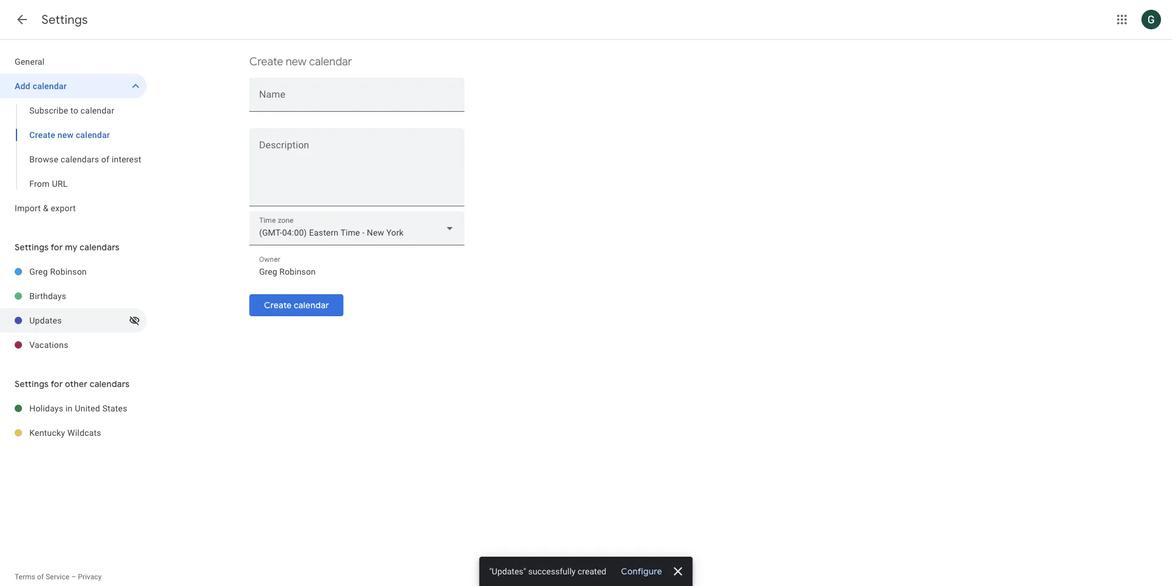 Task type: vqa. For each thing, say whether or not it's contained in the screenshot.
Nov to the left
no



Task type: describe. For each thing, give the bounding box(es) containing it.
settings for settings
[[42, 12, 88, 28]]

privacy link
[[78, 573, 102, 582]]

states
[[102, 404, 127, 414]]

updates
[[29, 316, 62, 326]]

go back image
[[15, 12, 29, 27]]

interest
[[112, 155, 141, 164]]

vacations link
[[29, 333, 147, 358]]

create new calendar inside group
[[29, 130, 110, 140]]

kentucky wildcats
[[29, 428, 101, 438]]

settings for my calendars
[[15, 242, 120, 253]]

group containing subscribe to calendar
[[0, 98, 147, 196]]

&
[[43, 204, 48, 213]]

privacy
[[78, 573, 102, 582]]

create inside button
[[264, 300, 292, 311]]

kentucky
[[29, 428, 65, 438]]

created
[[578, 567, 606, 577]]

url
[[52, 179, 68, 189]]

calendars for other
[[90, 379, 130, 390]]

browse
[[29, 155, 58, 164]]

subscribe to calendar
[[29, 106, 114, 116]]

vacations
[[29, 340, 68, 350]]

import
[[15, 204, 41, 213]]

terms
[[15, 573, 35, 582]]

birthdays link
[[29, 284, 147, 309]]

terms of service – privacy
[[15, 573, 102, 582]]

add calendar tree item
[[0, 74, 147, 98]]

other
[[65, 379, 87, 390]]

import & export
[[15, 204, 76, 213]]

kentucky wildcats tree item
[[0, 421, 147, 446]]

0 vertical spatial create new calendar
[[249, 55, 352, 68]]

from
[[29, 179, 50, 189]]

updates link
[[29, 309, 127, 333]]

birthdays tree item
[[0, 284, 147, 309]]

settings heading
[[42, 12, 88, 28]]

"updates"
[[489, 567, 526, 577]]

add
[[15, 81, 30, 91]]

greg
[[29, 267, 48, 277]]

export
[[51, 204, 76, 213]]

tree containing general
[[0, 50, 147, 221]]

1 vertical spatial create
[[29, 130, 55, 140]]

kentucky wildcats link
[[29, 421, 147, 446]]

holidays
[[29, 404, 63, 414]]

calendars for my
[[80, 242, 120, 253]]

new inside group
[[57, 130, 74, 140]]

0 vertical spatial create
[[249, 55, 283, 68]]

calendars inside group
[[61, 155, 99, 164]]

of inside group
[[101, 155, 109, 164]]

robinson
[[50, 267, 87, 277]]

settings for other calendars tree
[[0, 397, 147, 446]]

settings for my calendars tree
[[0, 260, 147, 358]]



Task type: locate. For each thing, give the bounding box(es) containing it.
greg robinson
[[29, 267, 87, 277]]

0 horizontal spatial of
[[37, 573, 44, 582]]

updates tree item
[[0, 309, 147, 333]]

configure
[[621, 567, 662, 578]]

1 vertical spatial of
[[37, 573, 44, 582]]

None text field
[[259, 263, 455, 281]]

2 vertical spatial settings
[[15, 379, 49, 390]]

1 horizontal spatial of
[[101, 155, 109, 164]]

0 vertical spatial settings
[[42, 12, 88, 28]]

general
[[15, 57, 45, 67]]

subscribe
[[29, 106, 68, 116]]

in
[[66, 404, 73, 414]]

1 horizontal spatial create new calendar
[[249, 55, 352, 68]]

settings right go back image
[[42, 12, 88, 28]]

to
[[70, 106, 78, 116]]

successfully
[[528, 567, 576, 577]]

settings for settings for other calendars
[[15, 379, 49, 390]]

for
[[51, 242, 63, 253], [51, 379, 63, 390]]

birthdays
[[29, 292, 66, 301]]

0 vertical spatial for
[[51, 242, 63, 253]]

0 horizontal spatial create new calendar
[[29, 130, 110, 140]]

holidays in united states
[[29, 404, 127, 414]]

settings for other calendars
[[15, 379, 130, 390]]

1 vertical spatial settings
[[15, 242, 49, 253]]

holidays in united states link
[[29, 397, 147, 421]]

settings up holidays
[[15, 379, 49, 390]]

for for my
[[51, 242, 63, 253]]

for for other
[[51, 379, 63, 390]]

browse calendars of interest
[[29, 155, 141, 164]]

2 vertical spatial calendars
[[90, 379, 130, 390]]

create calendar
[[264, 300, 329, 311]]

0 vertical spatial calendars
[[61, 155, 99, 164]]

settings
[[42, 12, 88, 28], [15, 242, 49, 253], [15, 379, 49, 390]]

vacations tree item
[[0, 333, 147, 358]]

0 vertical spatial new
[[286, 55, 307, 68]]

None field
[[249, 211, 465, 246]]

tree
[[0, 50, 147, 221]]

calendar
[[309, 55, 352, 68], [33, 81, 67, 91], [81, 106, 114, 116], [76, 130, 110, 140], [294, 300, 329, 311]]

1 vertical spatial calendars
[[80, 242, 120, 253]]

for left other
[[51, 379, 63, 390]]

0 horizontal spatial new
[[57, 130, 74, 140]]

–
[[71, 573, 76, 582]]

add calendar
[[15, 81, 67, 91]]

calendars up "states"
[[90, 379, 130, 390]]

greg robinson tree item
[[0, 260, 147, 284]]

holidays in united states tree item
[[0, 397, 147, 421]]

calendars up the url
[[61, 155, 99, 164]]

calendars right my
[[80, 242, 120, 253]]

None text field
[[259, 90, 455, 108], [249, 142, 465, 201], [259, 90, 455, 108], [249, 142, 465, 201]]

of left interest
[[101, 155, 109, 164]]

1 vertical spatial new
[[57, 130, 74, 140]]

calendar inside tree item
[[33, 81, 67, 91]]

1 vertical spatial for
[[51, 379, 63, 390]]

settings up 'greg'
[[15, 242, 49, 253]]

"updates" successfully created
[[489, 567, 606, 577]]

configure button
[[616, 566, 667, 578]]

new
[[286, 55, 307, 68], [57, 130, 74, 140]]

0 vertical spatial of
[[101, 155, 109, 164]]

create
[[249, 55, 283, 68], [29, 130, 55, 140], [264, 300, 292, 311]]

from url
[[29, 179, 68, 189]]

1 vertical spatial create new calendar
[[29, 130, 110, 140]]

of
[[101, 155, 109, 164], [37, 573, 44, 582]]

1 horizontal spatial new
[[286, 55, 307, 68]]

service
[[46, 573, 69, 582]]

create calendar button
[[249, 291, 344, 320]]

calendar inside button
[[294, 300, 329, 311]]

group
[[0, 98, 147, 196]]

my
[[65, 242, 77, 253]]

united
[[75, 404, 100, 414]]

terms of service link
[[15, 573, 69, 582]]

2 for from the top
[[51, 379, 63, 390]]

wildcats
[[67, 428, 101, 438]]

for left my
[[51, 242, 63, 253]]

settings for settings for my calendars
[[15, 242, 49, 253]]

create new calendar
[[249, 55, 352, 68], [29, 130, 110, 140]]

calendars
[[61, 155, 99, 164], [80, 242, 120, 253], [90, 379, 130, 390]]

of right terms on the bottom left of page
[[37, 573, 44, 582]]

1 for from the top
[[51, 242, 63, 253]]

2 vertical spatial create
[[264, 300, 292, 311]]



